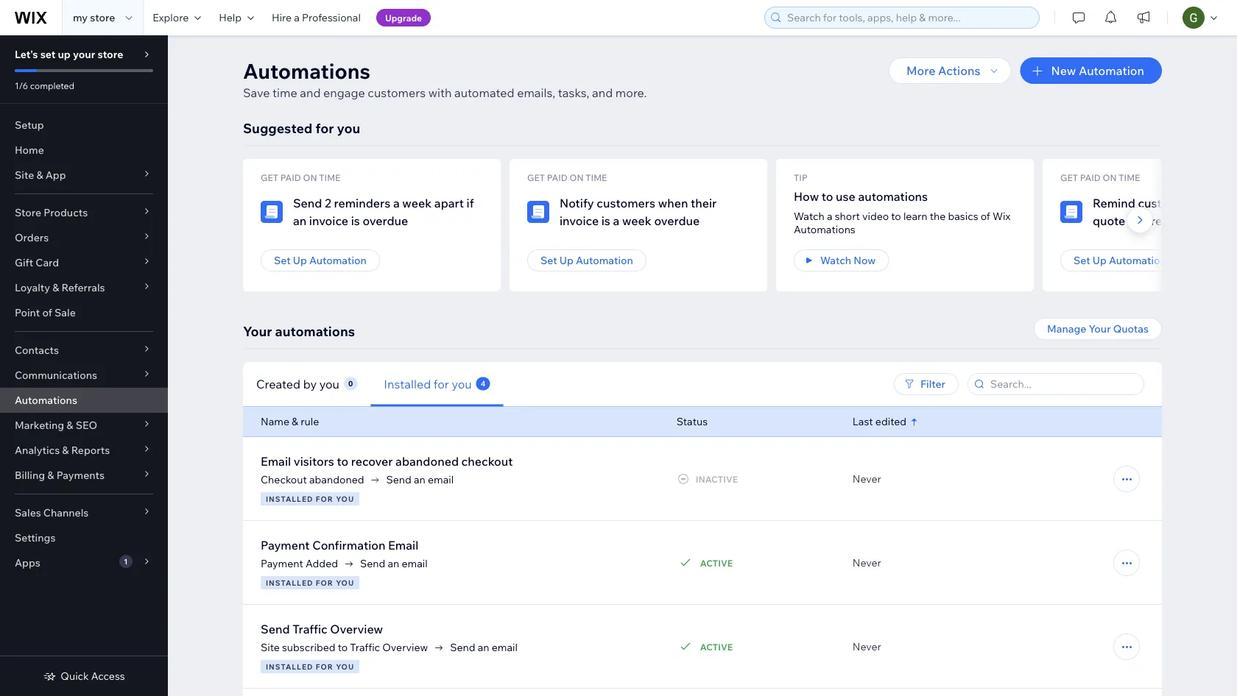 Task type: locate. For each thing, give the bounding box(es) containing it.
0 horizontal spatial category image
[[527, 201, 549, 223]]

0 horizontal spatial paid
[[280, 172, 301, 183]]

& for analytics
[[62, 444, 69, 457]]

0 vertical spatial email
[[261, 454, 291, 469]]

loyalty
[[15, 281, 50, 294]]

2 up from the left
[[559, 254, 574, 267]]

tasks,
[[558, 85, 589, 100]]

1 get from the left
[[261, 172, 278, 183]]

3 never from the top
[[853, 641, 881, 654]]

& left app
[[36, 169, 43, 182]]

0 horizontal spatial for
[[315, 120, 334, 136]]

1 horizontal spatial email
[[428, 473, 454, 486]]

week inside send 2 reminders a week apart if an invoice is overdue
[[402, 196, 432, 211]]

2 payment from the top
[[261, 557, 303, 570]]

2 their from the left
[[1199, 196, 1225, 211]]

2 for from the top
[[316, 578, 334, 588]]

installed for email
[[266, 494, 313, 504]]

2 horizontal spatial customers
[[1138, 196, 1197, 211]]

send for email
[[360, 557, 385, 570]]

1 horizontal spatial for
[[434, 377, 449, 391]]

abandoned down the visitors
[[309, 473, 364, 486]]

you down checkout abandoned
[[336, 494, 354, 504]]

list
[[243, 159, 1237, 292]]

installed for payment
[[266, 578, 313, 588]]

automations inside automations save time and engage customers with automated emails, tasks, and more.
[[243, 58, 370, 84]]

0 horizontal spatial is
[[351, 214, 360, 228]]

0 horizontal spatial set up automation
[[274, 254, 367, 267]]

1 vertical spatial of
[[42, 306, 52, 319]]

set up automation for week
[[541, 254, 633, 267]]

gift
[[15, 256, 33, 269]]

tab list
[[243, 362, 709, 407]]

a
[[294, 11, 300, 24], [393, 196, 400, 211], [827, 210, 832, 223], [613, 214, 620, 228]]

1 paid from the left
[[280, 172, 301, 183]]

for for traffic
[[316, 662, 334, 672]]

1 vertical spatial traffic
[[350, 641, 380, 654]]

access
[[91, 670, 125, 683]]

1 overdue from the left
[[363, 214, 408, 228]]

3 installed for you from the top
[[266, 662, 354, 672]]

0 vertical spatial of
[[981, 210, 990, 223]]

2 vertical spatial you
[[336, 662, 354, 672]]

up for remind customers their pr
[[1093, 254, 1107, 267]]

watch left now
[[820, 254, 851, 267]]

installed for send
[[266, 662, 313, 672]]

1 vertical spatial store
[[98, 48, 123, 61]]

reminders
[[334, 196, 391, 211]]

traffic down send traffic overview
[[350, 641, 380, 654]]

0 vertical spatial watch
[[794, 210, 825, 223]]

automations up time
[[243, 58, 370, 84]]

to
[[822, 189, 833, 204], [891, 210, 901, 223], [337, 454, 348, 469], [338, 641, 348, 654]]

hire a professional
[[272, 11, 361, 24]]

0 horizontal spatial and
[[300, 85, 321, 100]]

1 horizontal spatial set up automation button
[[527, 250, 646, 272]]

1 vertical spatial for
[[434, 377, 449, 391]]

more.
[[615, 85, 647, 100]]

installed for you
[[266, 494, 354, 504], [266, 578, 354, 588], [266, 662, 354, 672]]

1 vertical spatial for
[[316, 578, 334, 588]]

0 vertical spatial payment
[[261, 538, 310, 553]]

your up "created" at bottom left
[[243, 323, 272, 339]]

the
[[930, 210, 946, 223]]

1 get paid on time from the left
[[261, 172, 340, 183]]

installed for you down subscribed
[[266, 662, 354, 672]]

get paid on time
[[261, 172, 340, 183], [527, 172, 607, 183], [1060, 172, 1140, 183]]

active for send traffic overview
[[700, 642, 733, 653]]

overview
[[330, 622, 383, 637], [382, 641, 428, 654]]

automations inside tip how to use automations watch a short video to learn the basics of wix automations
[[794, 223, 856, 236]]

if
[[467, 196, 474, 211]]

2 horizontal spatial set up automation
[[1074, 254, 1166, 267]]

automation down 2
[[309, 254, 367, 267]]

0 horizontal spatial week
[[402, 196, 432, 211]]

automations up 'video'
[[858, 189, 928, 204]]

get paid on time up 2
[[261, 172, 340, 183]]

up up "your automations"
[[293, 254, 307, 267]]

to down send traffic overview
[[338, 641, 348, 654]]

1 vertical spatial installed for you
[[266, 578, 354, 588]]

automation for remind customers their pr
[[1109, 254, 1166, 267]]

automation for send 2 reminders a week apart if an invoice is overdue
[[309, 254, 367, 267]]

1 horizontal spatial your
[[1089, 323, 1111, 335]]

1 installed for you from the top
[[266, 494, 354, 504]]

last
[[853, 415, 873, 428]]

for down engage
[[315, 120, 334, 136]]

1 time from the left
[[319, 172, 340, 183]]

0 horizontal spatial customers
[[368, 85, 426, 100]]

time up 2
[[319, 172, 340, 183]]

on up remind
[[1103, 172, 1117, 183]]

set up automation for an
[[274, 254, 367, 267]]

and
[[300, 85, 321, 100], [592, 85, 613, 100]]

and right time
[[300, 85, 321, 100]]

paid up remind
[[1080, 172, 1101, 183]]

get paid on time up remind
[[1060, 172, 1140, 183]]

customers right remind
[[1138, 196, 1197, 211]]

their left pr
[[1199, 196, 1225, 211]]

2 installed from the top
[[266, 578, 313, 588]]

automations for automations
[[15, 394, 77, 407]]

automated
[[454, 85, 514, 100]]

1 never from the top
[[853, 473, 881, 486]]

2 set from the left
[[541, 254, 557, 267]]

0 horizontal spatial time
[[319, 172, 340, 183]]

1 category image from the left
[[527, 201, 549, 223]]

checkout abandoned
[[261, 473, 364, 486]]

set up automation button down 2
[[261, 250, 380, 272]]

store
[[90, 11, 115, 24], [98, 48, 123, 61]]

1 horizontal spatial and
[[592, 85, 613, 100]]

send an email for email
[[360, 557, 428, 570]]

1 you from the top
[[336, 494, 354, 504]]

2 horizontal spatial set up automation button
[[1060, 250, 1180, 272]]

payment up payment added
[[261, 538, 310, 553]]

2 installed for you from the top
[[266, 578, 354, 588]]

0 vertical spatial site
[[15, 169, 34, 182]]

0 horizontal spatial get paid on time
[[261, 172, 340, 183]]

1 set up automation from the left
[[274, 254, 367, 267]]

& right "billing"
[[47, 469, 54, 482]]

point
[[15, 306, 40, 319]]

2 horizontal spatial get paid on time
[[1060, 172, 1140, 183]]

2 time from the left
[[586, 172, 607, 183]]

3 time from the left
[[1119, 172, 1140, 183]]

on for notify
[[570, 172, 584, 183]]

1 vertical spatial overview
[[382, 641, 428, 654]]

2 horizontal spatial up
[[1093, 254, 1107, 267]]

time up remind
[[1119, 172, 1140, 183]]

products
[[44, 206, 88, 219]]

automations for automations save time and engage customers with automated emails, tasks, and more.
[[243, 58, 370, 84]]

when
[[658, 196, 688, 211]]

invoice inside send 2 reminders a week apart if an invoice is overdue
[[309, 214, 348, 228]]

1 vertical spatial installed
[[266, 578, 313, 588]]

2 horizontal spatial automations
[[794, 223, 856, 236]]

video
[[862, 210, 889, 223]]

list containing how to use automations
[[243, 159, 1237, 292]]

3 up from the left
[[1093, 254, 1107, 267]]

0 horizontal spatial set
[[274, 254, 291, 267]]

visitors
[[294, 454, 334, 469]]

1 installed from the top
[[266, 494, 313, 504]]

payment
[[261, 538, 310, 553], [261, 557, 303, 570]]

set up automation down notify
[[541, 254, 633, 267]]

2 never from the top
[[853, 557, 881, 570]]

2 horizontal spatial paid
[[1080, 172, 1101, 183]]

2 vertical spatial installed
[[266, 662, 313, 672]]

time up notify
[[586, 172, 607, 183]]

overdue
[[363, 214, 408, 228], [654, 214, 700, 228]]

1 horizontal spatial email
[[388, 538, 418, 553]]

and left more.
[[592, 85, 613, 100]]

store right your
[[98, 48, 123, 61]]

&
[[36, 169, 43, 182], [52, 281, 59, 294], [292, 415, 298, 428], [67, 419, 73, 432], [62, 444, 69, 457], [47, 469, 54, 482]]

quick
[[61, 670, 89, 683]]

seo
[[76, 419, 97, 432]]

payment left added
[[261, 557, 303, 570]]

1 horizontal spatial traffic
[[350, 641, 380, 654]]

you for confirmation
[[336, 578, 354, 588]]

setup
[[15, 119, 44, 131]]

automations save time and engage customers with automated emails, tasks, and more.
[[243, 58, 647, 100]]

3 on from the left
[[1103, 172, 1117, 183]]

paid up category icon
[[280, 172, 301, 183]]

you left the 4
[[452, 377, 472, 391]]

quotas
[[1113, 323, 1149, 335]]

invoice down 2
[[309, 214, 348, 228]]

new
[[1051, 63, 1076, 78]]

1 horizontal spatial get paid on time
[[527, 172, 607, 183]]

1 vertical spatial automations
[[275, 323, 355, 339]]

2 vertical spatial send an email
[[450, 641, 518, 654]]

2 on from the left
[[570, 172, 584, 183]]

0 horizontal spatial automations
[[15, 394, 77, 407]]

to for site subscribed to traffic overview
[[338, 641, 348, 654]]

of inside tip how to use automations watch a short video to learn the basics of wix automations
[[981, 210, 990, 223]]

customers inside 'remind customers their pr'
[[1138, 196, 1197, 211]]

1 horizontal spatial paid
[[547, 172, 568, 183]]

2 horizontal spatial set
[[1074, 254, 1090, 267]]

2 category image from the left
[[1060, 201, 1082, 223]]

send inside send 2 reminders a week apart if an invoice is overdue
[[293, 196, 322, 211]]

2 invoice from the left
[[560, 214, 599, 228]]

1 horizontal spatial up
[[559, 254, 574, 267]]

1 horizontal spatial site
[[261, 641, 280, 654]]

on up notify
[[570, 172, 584, 183]]

0 horizontal spatial on
[[303, 172, 317, 183]]

active for payment confirmation email
[[700, 558, 733, 569]]

get
[[261, 172, 278, 183], [527, 172, 545, 183], [1060, 172, 1078, 183]]

0 horizontal spatial set up automation button
[[261, 250, 380, 272]]

2 horizontal spatial time
[[1119, 172, 1140, 183]]

3 paid from the left
[[1080, 172, 1101, 183]]

1 vertical spatial payment
[[261, 557, 303, 570]]

0 horizontal spatial email
[[261, 454, 291, 469]]

a inside tip how to use automations watch a short video to learn the basics of wix automations
[[827, 210, 832, 223]]

3 get paid on time from the left
[[1060, 172, 1140, 183]]

& left seo
[[67, 419, 73, 432]]

1 payment from the top
[[261, 538, 310, 553]]

Search for tools, apps, help & more... field
[[783, 7, 1035, 28]]

quick access button
[[43, 670, 125, 683]]

category image
[[527, 201, 549, 223], [1060, 201, 1082, 223]]

payment confirmation email
[[261, 538, 418, 553]]

email
[[428, 473, 454, 486], [402, 557, 428, 570], [492, 641, 518, 654]]

abandoned right 'recover'
[[396, 454, 459, 469]]

3 installed from the top
[[266, 662, 313, 672]]

your
[[73, 48, 95, 61]]

1 vertical spatial send an email
[[360, 557, 428, 570]]

2 active from the top
[[700, 642, 733, 653]]

apart
[[434, 196, 464, 211]]

2 paid from the left
[[547, 172, 568, 183]]

an for overview
[[478, 641, 489, 654]]

week
[[402, 196, 432, 211], [622, 214, 652, 228]]

2 vertical spatial never
[[853, 641, 881, 654]]

1 vertical spatial email
[[388, 538, 418, 553]]

1 and from the left
[[300, 85, 321, 100]]

send an email for to
[[386, 473, 454, 486]]

email right confirmation
[[388, 538, 418, 553]]

1 active from the top
[[700, 558, 733, 569]]

for down subscribed
[[316, 662, 334, 672]]

site left subscribed
[[261, 641, 280, 654]]

time
[[319, 172, 340, 183], [586, 172, 607, 183], [1119, 172, 1140, 183]]

time for remind
[[1119, 172, 1140, 183]]

customers left with
[[368, 85, 426, 100]]

to left learn
[[891, 210, 901, 223]]

analytics
[[15, 444, 60, 457]]

& left reports
[[62, 444, 69, 457]]

automation down 'notify customers when their invoice is a week overdue'
[[576, 254, 633, 267]]

installed down payment added
[[266, 578, 313, 588]]

overdue inside send 2 reminders a week apart if an invoice is overdue
[[363, 214, 408, 228]]

your left 'quotas'
[[1089, 323, 1111, 335]]

manage
[[1047, 323, 1086, 335]]

hire
[[272, 11, 292, 24]]

marketing & seo button
[[0, 413, 168, 438]]

2
[[325, 196, 331, 211]]

& left rule
[[292, 415, 298, 428]]

to left use
[[822, 189, 833, 204]]

on for remind
[[1103, 172, 1117, 183]]

& right the loyalty
[[52, 281, 59, 294]]

0 horizontal spatial site
[[15, 169, 34, 182]]

of left sale
[[42, 306, 52, 319]]

1 horizontal spatial automations
[[858, 189, 928, 204]]

is
[[351, 214, 360, 228], [601, 214, 610, 228]]

3 get from the left
[[1060, 172, 1078, 183]]

invoice down notify
[[560, 214, 599, 228]]

store right my in the left top of the page
[[90, 11, 115, 24]]

2 horizontal spatial email
[[492, 641, 518, 654]]

automations down the short
[[794, 223, 856, 236]]

1 up from the left
[[293, 254, 307, 267]]

installed for you for confirmation
[[266, 578, 354, 588]]

installed for you down checkout abandoned
[[266, 494, 354, 504]]

0 vertical spatial never
[[853, 473, 881, 486]]

2 set up automation button from the left
[[527, 250, 646, 272]]

0 vertical spatial installed
[[266, 494, 313, 504]]

never for payment confirmation email
[[853, 557, 881, 570]]

by
[[303, 377, 317, 391]]

1 horizontal spatial customers
[[597, 196, 655, 211]]

automation
[[1079, 63, 1144, 78], [309, 254, 367, 267], [576, 254, 633, 267], [1109, 254, 1166, 267]]

automations up marketing
[[15, 394, 77, 407]]

1 horizontal spatial is
[[601, 214, 610, 228]]

site inside popup button
[[15, 169, 34, 182]]

explore
[[153, 11, 189, 24]]

2 vertical spatial for
[[316, 662, 334, 672]]

tab list containing created by you
[[243, 362, 709, 407]]

0 horizontal spatial email
[[402, 557, 428, 570]]

1 their from the left
[[691, 196, 717, 211]]

email for payment confirmation email
[[402, 557, 428, 570]]

1 horizontal spatial invoice
[[560, 214, 599, 228]]

installed down subscribed
[[266, 662, 313, 672]]

email visitors to recover abandoned checkout
[[261, 454, 513, 469]]

for down added
[[316, 578, 334, 588]]

an for email
[[388, 557, 399, 570]]

get paid on time up notify
[[527, 172, 607, 183]]

& for name
[[292, 415, 298, 428]]

send
[[293, 196, 322, 211], [386, 473, 412, 486], [360, 557, 385, 570], [261, 622, 290, 637], [450, 641, 475, 654]]

customers inside 'notify customers when their invoice is a week overdue'
[[597, 196, 655, 211]]

1 vertical spatial active
[[700, 642, 733, 653]]

3 you from the top
[[336, 662, 354, 672]]

automation for notify customers when their invoice is a week overdue
[[576, 254, 633, 267]]

2 overdue from the left
[[654, 214, 700, 228]]

0 horizontal spatial invoice
[[309, 214, 348, 228]]

2 is from the left
[[601, 214, 610, 228]]

notify
[[560, 196, 594, 211]]

1 horizontal spatial get
[[527, 172, 545, 183]]

0 vertical spatial automations
[[858, 189, 928, 204]]

automation right new
[[1079, 63, 1144, 78]]

automations
[[858, 189, 928, 204], [275, 323, 355, 339]]

installed for you down payment added
[[266, 578, 354, 588]]

you down site subscribed to traffic overview on the left of page
[[336, 662, 354, 672]]

2 horizontal spatial on
[[1103, 172, 1117, 183]]

0 vertical spatial automations
[[243, 58, 370, 84]]

time for send
[[319, 172, 340, 183]]

1 horizontal spatial automations
[[243, 58, 370, 84]]

Search... field
[[986, 374, 1139, 395]]

watch down how on the top of the page
[[794, 210, 825, 223]]

1 vertical spatial watch
[[820, 254, 851, 267]]

1 horizontal spatial overdue
[[654, 214, 700, 228]]

set for remind customers their pr
[[1074, 254, 1090, 267]]

on down suggested for you
[[303, 172, 317, 183]]

1 is from the left
[[351, 214, 360, 228]]

2 get paid on time from the left
[[527, 172, 607, 183]]

store inside the sidebar element
[[98, 48, 123, 61]]

3 set from the left
[[1074, 254, 1090, 267]]

active
[[700, 558, 733, 569], [700, 642, 733, 653]]

2 vertical spatial email
[[492, 641, 518, 654]]

to right the visitors
[[337, 454, 348, 469]]

1 horizontal spatial their
[[1199, 196, 1225, 211]]

1 your from the left
[[1089, 323, 1111, 335]]

category image left remind
[[1060, 201, 1082, 223]]

1 vertical spatial you
[[336, 578, 354, 588]]

you for suggested for you
[[337, 120, 360, 136]]

an
[[293, 214, 307, 228], [414, 473, 426, 486], [388, 557, 399, 570], [478, 641, 489, 654]]

1 vertical spatial email
[[402, 557, 428, 570]]

watch inside button
[[820, 254, 851, 267]]

set up automation down remind
[[1074, 254, 1166, 267]]

of left wix
[[981, 210, 990, 223]]

automations inside automations link
[[15, 394, 77, 407]]

set up automation button down remind
[[1060, 250, 1180, 272]]

3 for from the top
[[316, 662, 334, 672]]

1 invoice from the left
[[309, 214, 348, 228]]

0 vertical spatial for
[[316, 494, 334, 504]]

0 vertical spatial for
[[315, 120, 334, 136]]

site down home
[[15, 169, 34, 182]]

automation down 'remind customers their pr'
[[1109, 254, 1166, 267]]

up down remind
[[1093, 254, 1107, 267]]

1 vertical spatial abandoned
[[309, 473, 364, 486]]

paid up notify
[[547, 172, 568, 183]]

marketing
[[15, 419, 64, 432]]

you down added
[[336, 578, 354, 588]]

loyalty & referrals
[[15, 281, 105, 294]]

1 set up automation button from the left
[[261, 250, 380, 272]]

set up automation button down notify
[[527, 250, 646, 272]]

& inside popup button
[[67, 419, 73, 432]]

2 set up automation from the left
[[541, 254, 633, 267]]

2 you from the top
[[336, 578, 354, 588]]

their
[[691, 196, 717, 211], [1199, 196, 1225, 211]]

status
[[677, 415, 708, 428]]

2 get from the left
[[527, 172, 545, 183]]

invoice
[[309, 214, 348, 228], [560, 214, 599, 228]]

1 on from the left
[[303, 172, 317, 183]]

get paid on time for notify customers when their invoice is a week overdue
[[527, 172, 607, 183]]

1/6 completed
[[15, 80, 74, 91]]

automations inside tip how to use automations watch a short video to learn the basics of wix automations
[[858, 189, 928, 204]]

sales channels button
[[0, 501, 168, 526]]

overdue down reminders
[[363, 214, 408, 228]]

for for confirmation
[[316, 578, 334, 588]]

1 horizontal spatial on
[[570, 172, 584, 183]]

& for site
[[36, 169, 43, 182]]

2 vertical spatial installed for you
[[266, 662, 354, 672]]

you right by
[[319, 377, 339, 391]]

2 horizontal spatial get
[[1060, 172, 1078, 183]]

send an email for overview
[[450, 641, 518, 654]]

invoice inside 'notify customers when their invoice is a week overdue'
[[560, 214, 599, 228]]

1 set from the left
[[274, 254, 291, 267]]

automations up by
[[275, 323, 355, 339]]

up
[[293, 254, 307, 267], [559, 254, 574, 267], [1093, 254, 1107, 267]]

1 for from the top
[[316, 494, 334, 504]]

my store
[[73, 11, 115, 24]]

email for send traffic overview
[[492, 641, 518, 654]]

category image for notify
[[527, 201, 549, 223]]

1 horizontal spatial week
[[622, 214, 652, 228]]

0 horizontal spatial their
[[691, 196, 717, 211]]

send 2 reminders a week apart if an invoice is overdue
[[293, 196, 474, 228]]

automations link
[[0, 388, 168, 413]]

email for email visitors to recover abandoned checkout
[[428, 473, 454, 486]]

week inside 'notify customers when their invoice is a week overdue'
[[622, 214, 652, 228]]

for down checkout abandoned
[[316, 494, 334, 504]]

send traffic overview
[[261, 622, 383, 637]]

get paid on time for send 2 reminders a week apart if an invoice is overdue
[[261, 172, 340, 183]]

recover
[[351, 454, 393, 469]]

0 vertical spatial active
[[700, 558, 733, 569]]

save
[[243, 85, 270, 100]]

email
[[261, 454, 291, 469], [388, 538, 418, 553]]

your inside button
[[1089, 323, 1111, 335]]

category image left notify
[[527, 201, 549, 223]]

added
[[306, 557, 338, 570]]

customers left when
[[597, 196, 655, 211]]

overdue down when
[[654, 214, 700, 228]]

their right when
[[691, 196, 717, 211]]

site
[[15, 169, 34, 182], [261, 641, 280, 654]]

installed for you for visitors
[[266, 494, 354, 504]]

1 vertical spatial never
[[853, 557, 881, 570]]

1 horizontal spatial of
[[981, 210, 990, 223]]

traffic up subscribed
[[292, 622, 327, 637]]

professional
[[302, 11, 361, 24]]

0 vertical spatial send an email
[[386, 473, 454, 486]]

0 horizontal spatial of
[[42, 306, 52, 319]]

set up automation down 2
[[274, 254, 367, 267]]

1 horizontal spatial abandoned
[[396, 454, 459, 469]]

up down notify
[[559, 254, 574, 267]]

you down engage
[[337, 120, 360, 136]]

more actions button
[[889, 57, 1011, 84]]

installed down the checkout
[[266, 494, 313, 504]]

for right installed
[[434, 377, 449, 391]]

0 horizontal spatial overdue
[[363, 214, 408, 228]]

1 vertical spatial site
[[261, 641, 280, 654]]

email up the checkout
[[261, 454, 291, 469]]



Task type: vqa. For each thing, say whether or not it's contained in the screenshot.


Task type: describe. For each thing, give the bounding box(es) containing it.
reports
[[71, 444, 110, 457]]

sidebar element
[[0, 35, 168, 697]]

my
[[73, 11, 88, 24]]

set for notify customers when their invoice is a week overdue
[[541, 254, 557, 267]]

settings link
[[0, 526, 168, 551]]

you for installed for you
[[452, 377, 472, 391]]

0 horizontal spatial abandoned
[[309, 473, 364, 486]]

set
[[40, 48, 55, 61]]

checkout
[[461, 454, 513, 469]]

orders button
[[0, 225, 168, 250]]

customers for remind
[[1138, 196, 1197, 211]]

now
[[854, 254, 876, 267]]

referrals
[[61, 281, 105, 294]]

contacts
[[15, 344, 59, 357]]

customers inside automations save time and engage customers with automated emails, tasks, and more.
[[368, 85, 426, 100]]

overdue inside 'notify customers when their invoice is a week overdue'
[[654, 214, 700, 228]]

orders
[[15, 231, 49, 244]]

card
[[36, 256, 59, 269]]

completed
[[30, 80, 74, 91]]

watch inside tip how to use automations watch a short video to learn the basics of wix automations
[[794, 210, 825, 223]]

billing
[[15, 469, 45, 482]]

home
[[15, 144, 44, 156]]

an for to
[[414, 473, 426, 486]]

gift card
[[15, 256, 59, 269]]

learn
[[903, 210, 928, 223]]

never for send traffic overview
[[853, 641, 881, 654]]

suggested
[[243, 120, 313, 136]]

never for email visitors to recover abandoned checkout
[[853, 473, 881, 486]]

is inside send 2 reminders a week apart if an invoice is overdue
[[351, 214, 360, 228]]

a inside send 2 reminders a week apart if an invoice is overdue
[[393, 196, 400, 211]]

your automations
[[243, 323, 355, 339]]

time for notify
[[586, 172, 607, 183]]

to for tip how to use automations watch a short video to learn the basics of wix automations
[[822, 189, 833, 204]]

get for notify customers when their invoice is a week overdue
[[527, 172, 545, 183]]

get paid on time for remind customers their pr
[[1060, 172, 1140, 183]]

let's
[[15, 48, 38, 61]]

contacts button
[[0, 338, 168, 363]]

set up automation button for an
[[261, 250, 380, 272]]

subscribed
[[282, 641, 336, 654]]

rule
[[301, 415, 319, 428]]

of inside the point of sale link
[[42, 306, 52, 319]]

2 and from the left
[[592, 85, 613, 100]]

short
[[835, 210, 860, 223]]

time
[[272, 85, 297, 100]]

marketing & seo
[[15, 419, 97, 432]]

to for email visitors to recover abandoned checkout
[[337, 454, 348, 469]]

0 vertical spatial store
[[90, 11, 115, 24]]

an inside send 2 reminders a week apart if an invoice is overdue
[[293, 214, 307, 228]]

channels
[[43, 507, 89, 520]]

& for billing
[[47, 469, 54, 482]]

get for remind customers their pr
[[1060, 172, 1078, 183]]

checkout
[[261, 473, 307, 486]]

3 set up automation from the left
[[1074, 254, 1166, 267]]

payment for payment confirmation email
[[261, 538, 310, 553]]

site for site subscribed to traffic overview
[[261, 641, 280, 654]]

communications button
[[0, 363, 168, 388]]

paid for send
[[280, 172, 301, 183]]

payment for payment added
[[261, 557, 303, 570]]

0 vertical spatial traffic
[[292, 622, 327, 637]]

get for send 2 reminders a week apart if an invoice is overdue
[[261, 172, 278, 183]]

how
[[794, 189, 819, 204]]

upgrade
[[385, 12, 422, 23]]

filter
[[920, 378, 946, 391]]

suggested for you
[[243, 120, 360, 136]]

up
[[58, 48, 71, 61]]

on for send
[[303, 172, 317, 183]]

store products
[[15, 206, 88, 219]]

apps
[[15, 557, 40, 570]]

sales channels
[[15, 507, 89, 520]]

tip
[[794, 172, 808, 183]]

tip how to use automations watch a short video to learn the basics of wix automations
[[794, 172, 1011, 236]]

1
[[124, 557, 128, 566]]

category image
[[261, 201, 283, 223]]

their inside 'remind customers their pr'
[[1199, 196, 1225, 211]]

help
[[219, 11, 242, 24]]

site & app
[[15, 169, 66, 182]]

notify customers when their invoice is a week overdue
[[560, 196, 717, 228]]

point of sale link
[[0, 300, 168, 325]]

you for traffic
[[336, 662, 354, 672]]

more
[[907, 63, 936, 78]]

analytics & reports
[[15, 444, 110, 457]]

paid for notify
[[547, 172, 568, 183]]

a inside hire a professional link
[[294, 11, 300, 24]]

hire a professional link
[[263, 0, 370, 35]]

sales
[[15, 507, 41, 520]]

for for visitors
[[316, 494, 334, 504]]

last edited
[[853, 415, 906, 428]]

0 vertical spatial overview
[[330, 622, 383, 637]]

sale
[[55, 306, 76, 319]]

with
[[428, 85, 452, 100]]

help button
[[210, 0, 263, 35]]

new automation
[[1051, 63, 1144, 78]]

paid for remind
[[1080, 172, 1101, 183]]

for for installed
[[434, 377, 449, 391]]

settings
[[15, 532, 56, 545]]

actions
[[938, 63, 980, 78]]

you for created by you
[[319, 377, 339, 391]]

confirmation
[[312, 538, 386, 553]]

installed for you for traffic
[[266, 662, 354, 672]]

engage
[[323, 85, 365, 100]]

upgrade button
[[376, 9, 431, 27]]

0
[[348, 379, 353, 388]]

installed
[[384, 377, 431, 391]]

manage your quotas button
[[1034, 318, 1162, 340]]

loyalty & referrals button
[[0, 275, 168, 300]]

customers for notify
[[597, 196, 655, 211]]

up for notify customers when their invoice is a week overdue
[[559, 254, 574, 267]]

manage your quotas
[[1047, 323, 1149, 335]]

use
[[836, 189, 856, 204]]

a inside 'notify customers when their invoice is a week overdue'
[[613, 214, 620, 228]]

3 set up automation button from the left
[[1060, 250, 1180, 272]]

is inside 'notify customers when their invoice is a week overdue'
[[601, 214, 610, 228]]

created by you
[[256, 377, 339, 391]]

site for site & app
[[15, 169, 34, 182]]

analytics & reports button
[[0, 438, 168, 463]]

point of sale
[[15, 306, 76, 319]]

site & app button
[[0, 163, 168, 188]]

remind
[[1093, 196, 1135, 211]]

0 vertical spatial abandoned
[[396, 454, 459, 469]]

category image for remind
[[1060, 201, 1082, 223]]

setup link
[[0, 113, 168, 138]]

their inside 'notify customers when their invoice is a week overdue'
[[691, 196, 717, 211]]

created
[[256, 377, 301, 391]]

set for send 2 reminders a week apart if an invoice is overdue
[[274, 254, 291, 267]]

& for loyalty
[[52, 281, 59, 294]]

set up automation button for week
[[527, 250, 646, 272]]

send for to
[[386, 473, 412, 486]]

store
[[15, 206, 41, 219]]

up for send 2 reminders a week apart if an invoice is overdue
[[293, 254, 307, 267]]

for for suggested
[[315, 120, 334, 136]]

watch now button
[[794, 250, 889, 272]]

filter button
[[894, 373, 959, 395]]

send for overview
[[450, 641, 475, 654]]

watch now
[[820, 254, 876, 267]]

basics
[[948, 210, 978, 223]]

2 your from the left
[[243, 323, 272, 339]]

quick access
[[61, 670, 125, 683]]

pr
[[1228, 196, 1237, 211]]

0 horizontal spatial automations
[[275, 323, 355, 339]]

you for visitors
[[336, 494, 354, 504]]

more actions
[[907, 63, 980, 78]]

& for marketing
[[67, 419, 73, 432]]

store products button
[[0, 200, 168, 225]]



